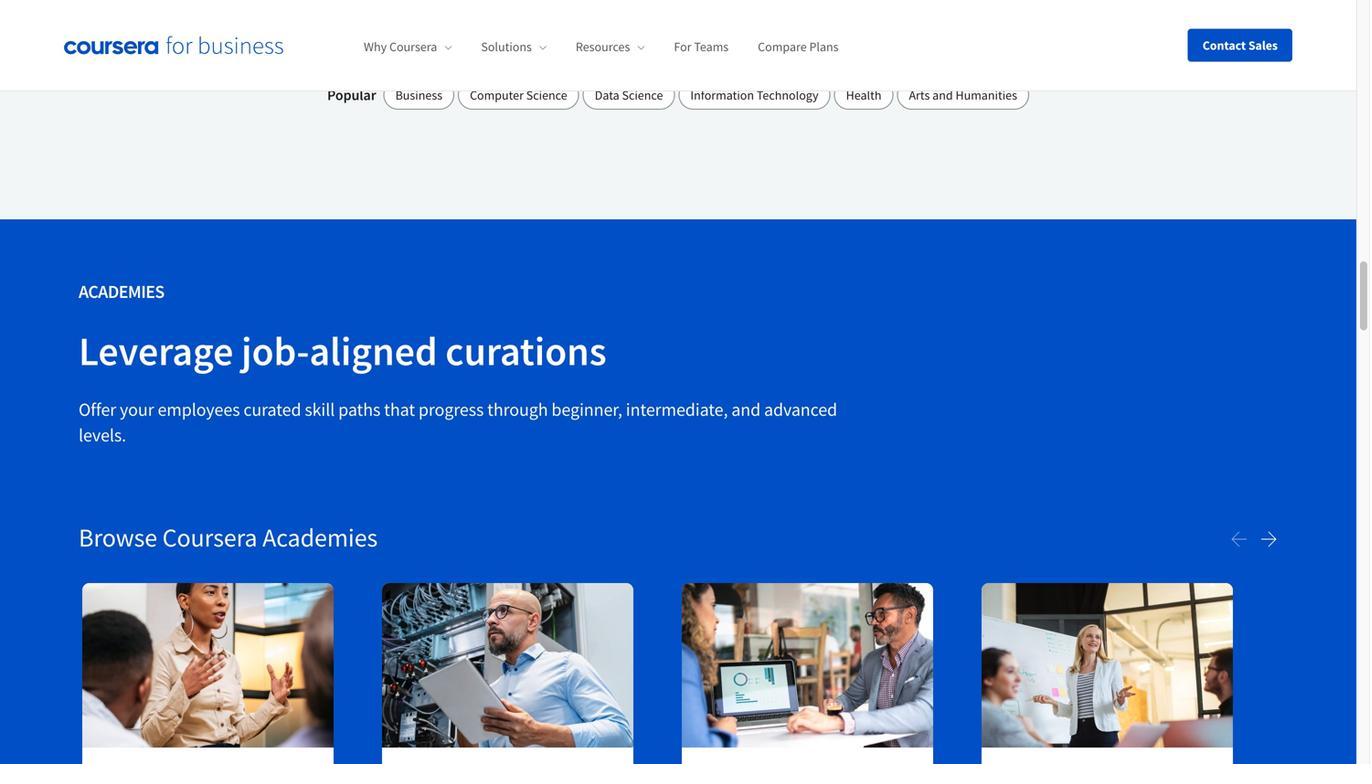 Task type: describe. For each thing, give the bounding box(es) containing it.
teams
[[694, 39, 729, 55]]

popular
[[327, 86, 376, 104]]

offer
[[79, 398, 116, 421]]

your
[[120, 398, 154, 421]]

leverage job-aligned curations
[[79, 325, 607, 376]]

Data Science button
[[583, 80, 675, 109]]

plans
[[809, 39, 839, 55]]

1 vertical spatial academies
[[262, 521, 378, 553]]

employees
[[158, 398, 240, 421]]

intermediate,
[[626, 398, 728, 421]]

sales
[[1248, 37, 1278, 53]]

information technology
[[691, 87, 819, 103]]

solutions link
[[481, 39, 547, 55]]

why coursera
[[364, 39, 437, 55]]

curations
[[445, 325, 607, 376]]

science for computer science
[[526, 87, 567, 103]]

science for data science
[[622, 87, 663, 103]]

Arts and Humanities button
[[897, 80, 1029, 109]]

Business button
[[384, 80, 454, 109]]

it professional holding tablet inspecting technical equipment image
[[382, 583, 633, 747]]

coursera for business image
[[64, 36, 283, 55]]

coursera for browse
[[162, 521, 257, 553]]

computer
[[470, 87, 524, 103]]

arts and humanities
[[909, 87, 1017, 103]]

computer science
[[470, 87, 567, 103]]

browse coursera academies
[[79, 521, 378, 553]]

popular option group
[[384, 80, 1029, 109]]

beginner,
[[552, 398, 622, 421]]

Search query text field
[[404, 14, 1000, 58]]

data
[[595, 87, 619, 103]]

job-
[[241, 325, 309, 376]]

arts
[[909, 87, 930, 103]]

leverage
[[79, 325, 233, 376]]

through
[[487, 398, 548, 421]]

aligned
[[309, 325, 437, 376]]

humanities
[[956, 87, 1017, 103]]

Computer Science button
[[458, 80, 579, 109]]

and inside offer your employees curated skill paths that progress through beginner, intermediate, and advanced levels.
[[731, 398, 761, 421]]

coursera for why
[[389, 39, 437, 55]]

curated
[[243, 398, 301, 421]]

progress
[[419, 398, 484, 421]]

levels.
[[79, 423, 126, 446]]

paths
[[338, 398, 381, 421]]

information
[[691, 87, 754, 103]]

compare plans
[[758, 39, 839, 55]]



Task type: locate. For each thing, give the bounding box(es) containing it.
resources
[[576, 39, 630, 55]]

health
[[846, 87, 882, 103]]

advanced
[[764, 398, 837, 421]]

offer your employees curated skill paths that progress through beginner, intermediate, and advanced levels.
[[79, 398, 837, 446]]

0 horizontal spatial and
[[731, 398, 761, 421]]

0 vertical spatial coursera
[[389, 39, 437, 55]]

data science
[[595, 87, 663, 103]]

contact sales button
[[1188, 29, 1292, 62]]

1 horizontal spatial coursera
[[389, 39, 437, 55]]

science inside button
[[622, 87, 663, 103]]

1 horizontal spatial science
[[622, 87, 663, 103]]

0 horizontal spatial coursera
[[162, 521, 257, 553]]

1 vertical spatial coursera
[[162, 521, 257, 553]]

team leader speaking to a group of people image
[[82, 583, 334, 747]]

0 horizontal spatial academies
[[79, 280, 164, 303]]

why
[[364, 39, 387, 55]]

1 vertical spatial and
[[731, 398, 761, 421]]

two individuals discussing graphs shown on laptop screen image
[[682, 583, 933, 747]]

for
[[674, 39, 692, 55]]

1 science from the left
[[526, 87, 567, 103]]

and right arts
[[932, 87, 953, 103]]

skill
[[305, 398, 335, 421]]

2 science from the left
[[622, 87, 663, 103]]

business
[[395, 87, 442, 103]]

why coursera link
[[364, 39, 452, 55]]

science inside button
[[526, 87, 567, 103]]

academies
[[79, 280, 164, 303], [262, 521, 378, 553]]

1 horizontal spatial academies
[[262, 521, 378, 553]]

1 horizontal spatial and
[[932, 87, 953, 103]]

compare plans link
[[758, 39, 839, 55]]

for teams link
[[674, 39, 729, 55]]

contact sales
[[1203, 37, 1278, 53]]

and
[[932, 87, 953, 103], [731, 398, 761, 421]]

0 vertical spatial and
[[932, 87, 953, 103]]

and left advanced at the right bottom of page
[[731, 398, 761, 421]]

that
[[384, 398, 415, 421]]

marketing professional in front of whiteboard brainstorming with team image
[[982, 583, 1233, 747]]

technology
[[757, 87, 819, 103]]

0 horizontal spatial science
[[526, 87, 567, 103]]

for teams
[[674, 39, 729, 55]]

and inside button
[[932, 87, 953, 103]]

Information Technology button
[[679, 80, 830, 109]]

science right data
[[622, 87, 663, 103]]

solutions
[[481, 39, 532, 55]]

0 vertical spatial academies
[[79, 280, 164, 303]]

science
[[526, 87, 567, 103], [622, 87, 663, 103]]

Health button
[[834, 80, 893, 109]]

contact
[[1203, 37, 1246, 53]]

browse
[[79, 521, 157, 553]]

compare
[[758, 39, 807, 55]]

resources link
[[576, 39, 645, 55]]

science right computer
[[526, 87, 567, 103]]

coursera
[[389, 39, 437, 55], [162, 521, 257, 553]]



Task type: vqa. For each thing, say whether or not it's contained in the screenshot.
Banner navigation
no



